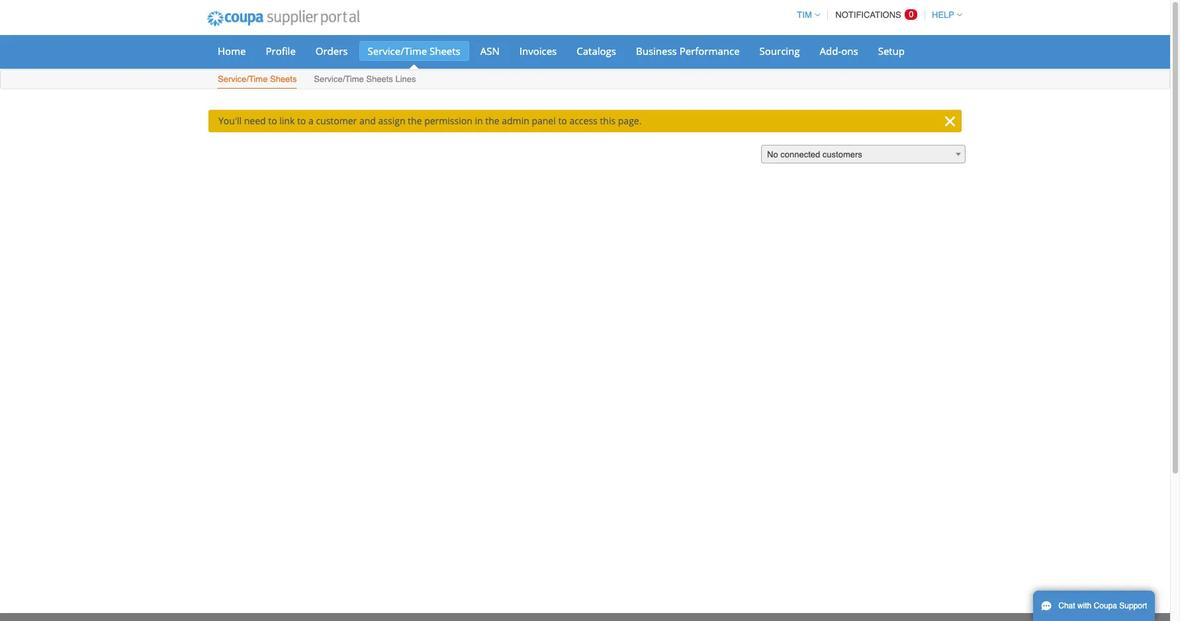 Task type: locate. For each thing, give the bounding box(es) containing it.
to right panel
[[558, 115, 567, 127]]

to left a
[[297, 115, 306, 127]]

service/time up lines on the left top
[[368, 44, 427, 58]]

service/time
[[368, 44, 427, 58], [218, 74, 268, 84], [314, 74, 364, 84]]

performance
[[680, 44, 740, 58]]

coupa
[[1094, 602, 1117, 611]]

1 horizontal spatial service/time sheets
[[368, 44, 461, 58]]

service/time sheets
[[368, 44, 461, 58], [218, 74, 297, 84]]

service/time down orders link
[[314, 74, 364, 84]]

in
[[475, 115, 483, 127]]

sourcing
[[760, 44, 800, 58]]

0 horizontal spatial to
[[268, 115, 277, 127]]

sheets left asn "link"
[[430, 44, 461, 58]]

to left "link"
[[268, 115, 277, 127]]

to
[[268, 115, 277, 127], [297, 115, 306, 127], [558, 115, 567, 127]]

orders
[[316, 44, 348, 58]]

1 horizontal spatial the
[[485, 115, 500, 127]]

service/time sheets up lines on the left top
[[368, 44, 461, 58]]

a
[[308, 115, 314, 127]]

1 horizontal spatial service/time
[[314, 74, 364, 84]]

add-ons link
[[811, 41, 867, 61]]

setup link
[[870, 41, 914, 61]]

0 horizontal spatial service/time sheets
[[218, 74, 297, 84]]

0
[[909, 9, 914, 19]]

sheets down profile
[[270, 74, 297, 84]]

1 horizontal spatial to
[[297, 115, 306, 127]]

customers
[[823, 150, 862, 160]]

0 vertical spatial service/time sheets link
[[359, 41, 469, 61]]

1 vertical spatial service/time sheets
[[218, 74, 297, 84]]

invoices link
[[511, 41, 565, 61]]

support
[[1120, 602, 1147, 611]]

service/time sheets down profile
[[218, 74, 297, 84]]

add-
[[820, 44, 842, 58]]

2 horizontal spatial to
[[558, 115, 567, 127]]

service/time sheets link down profile
[[217, 71, 298, 89]]

chat with coupa support button
[[1033, 591, 1155, 622]]

business performance link
[[628, 41, 748, 61]]

the right assign
[[408, 115, 422, 127]]

no
[[767, 150, 778, 160]]

need
[[244, 115, 266, 127]]

chat
[[1059, 602, 1075, 611]]

navigation containing notifications 0
[[791, 2, 962, 28]]

business performance
[[636, 44, 740, 58]]

setup
[[878, 44, 905, 58]]

navigation
[[791, 2, 962, 28]]

ons
[[842, 44, 858, 58]]

the right in
[[485, 115, 500, 127]]

service/time down "home" link
[[218, 74, 268, 84]]

service/time sheets link up lines on the left top
[[359, 41, 469, 61]]

customer
[[316, 115, 357, 127]]

No connected customers field
[[761, 145, 966, 164]]

tim link
[[791, 10, 820, 20]]

profile
[[266, 44, 296, 58]]

1 vertical spatial service/time sheets link
[[217, 71, 298, 89]]

link
[[280, 115, 295, 127]]

access
[[570, 115, 598, 127]]

1 horizontal spatial service/time sheets link
[[359, 41, 469, 61]]

with
[[1078, 602, 1092, 611]]

add-ons
[[820, 44, 858, 58]]

sheets left lines on the left top
[[366, 74, 393, 84]]

chat with coupa support
[[1059, 602, 1147, 611]]

the
[[408, 115, 422, 127], [485, 115, 500, 127]]

invoices
[[520, 44, 557, 58]]

service/time sheets link
[[359, 41, 469, 61], [217, 71, 298, 89]]

asn
[[480, 44, 500, 58]]

2 horizontal spatial service/time
[[368, 44, 427, 58]]

sourcing link
[[751, 41, 809, 61]]

sheets
[[430, 44, 461, 58], [270, 74, 297, 84], [366, 74, 393, 84]]

2 horizontal spatial sheets
[[430, 44, 461, 58]]

1 horizontal spatial sheets
[[366, 74, 393, 84]]

you'll
[[218, 115, 242, 127]]

0 horizontal spatial the
[[408, 115, 422, 127]]



Task type: describe. For each thing, give the bounding box(es) containing it.
0 horizontal spatial service/time sheets link
[[217, 71, 298, 89]]

notifications 0
[[836, 9, 914, 20]]

help link
[[926, 10, 962, 20]]

connected
[[781, 150, 820, 160]]

2 the from the left
[[485, 115, 500, 127]]

orders link
[[307, 41, 356, 61]]

service/time sheets lines
[[314, 74, 416, 84]]

3 to from the left
[[558, 115, 567, 127]]

0 vertical spatial service/time sheets
[[368, 44, 461, 58]]

you'll need to link to a customer and assign the permission in the admin panel to access this page.
[[218, 115, 642, 127]]

tim
[[797, 10, 812, 20]]

catalogs
[[577, 44, 616, 58]]

profile link
[[257, 41, 304, 61]]

lines
[[395, 74, 416, 84]]

coupa supplier portal image
[[198, 2, 368, 35]]

service/time sheets lines link
[[313, 71, 417, 89]]

assign
[[378, 115, 405, 127]]

business
[[636, 44, 677, 58]]

notifications
[[836, 10, 901, 20]]

No connected customers text field
[[762, 146, 965, 164]]

sheets inside service/time sheets lines link
[[366, 74, 393, 84]]

1 to from the left
[[268, 115, 277, 127]]

admin
[[502, 115, 529, 127]]

0 horizontal spatial sheets
[[270, 74, 297, 84]]

page.
[[618, 115, 642, 127]]

permission
[[424, 115, 473, 127]]

and
[[359, 115, 376, 127]]

asn link
[[472, 41, 508, 61]]

this
[[600, 115, 616, 127]]

1 the from the left
[[408, 115, 422, 127]]

help
[[932, 10, 955, 20]]

home link
[[209, 41, 255, 61]]

no connected customers
[[767, 150, 862, 160]]

2 to from the left
[[297, 115, 306, 127]]

0 horizontal spatial service/time
[[218, 74, 268, 84]]

catalogs link
[[568, 41, 625, 61]]

home
[[218, 44, 246, 58]]

panel
[[532, 115, 556, 127]]



Task type: vqa. For each thing, say whether or not it's contained in the screenshot.
1st to from left
yes



